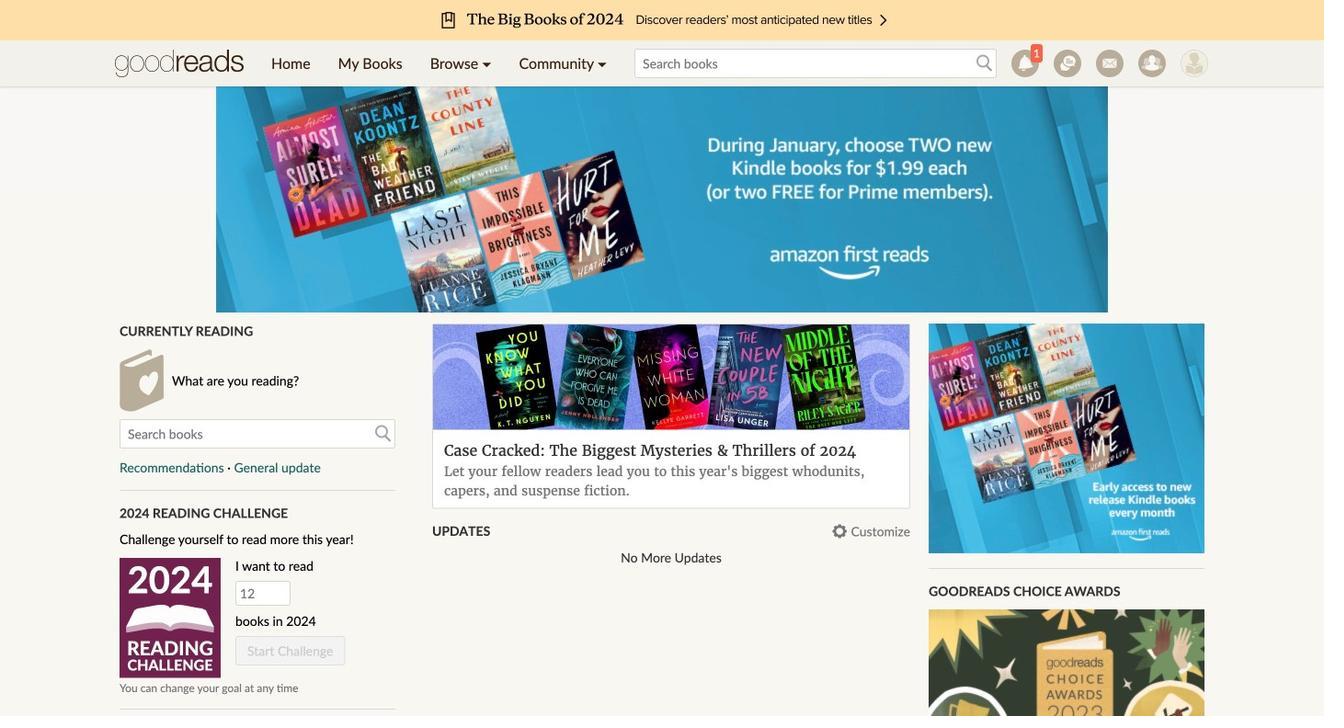 Task type: describe. For each thing, give the bounding box(es) containing it.
my group discussions image
[[1054, 50, 1082, 77]]

inbox image
[[1097, 50, 1124, 77]]

goodreads choice awards image
[[929, 610, 1205, 717]]

0 horizontal spatial search for books to add to your shelves search field
[[120, 420, 396, 449]]

notifications element
[[1012, 44, 1043, 77]]

Search books text field
[[635, 49, 997, 78]]

bob builder image
[[1181, 50, 1209, 77]]



Task type: locate. For each thing, give the bounding box(es) containing it.
advertisement element
[[216, 83, 1109, 313], [929, 324, 1205, 554]]

case cracked: the biggest mysteries & thrillers of 2024 image
[[433, 325, 910, 430]]

1 vertical spatial advertisement element
[[929, 324, 1205, 554]]

0 vertical spatial advertisement element
[[216, 83, 1109, 313]]

1 vertical spatial search for books to add to your shelves search field
[[120, 420, 396, 449]]

Number of books you want to read in 2024 number field
[[236, 582, 291, 607]]

friend requests image
[[1139, 50, 1167, 77]]

Search for books to add to your shelves search field
[[635, 49, 997, 78], [120, 420, 396, 449]]

0 vertical spatial search for books to add to your shelves search field
[[635, 49, 997, 78]]

Search books text field
[[120, 420, 396, 449]]

menu
[[258, 40, 621, 86]]

1 horizontal spatial search for books to add to your shelves search field
[[635, 49, 997, 78]]



Task type: vqa. For each thing, say whether or not it's contained in the screenshot.
Search Books text box for Search for books to add to your shelves search box
yes



